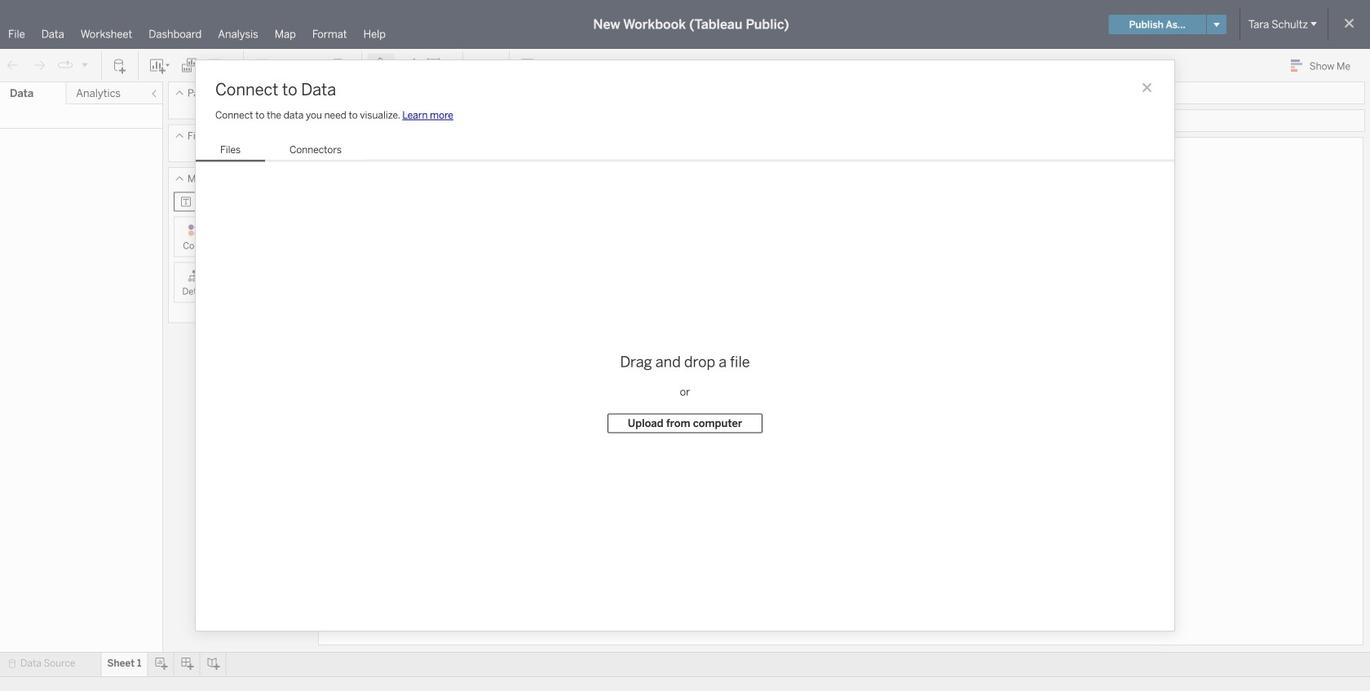 Task type: locate. For each thing, give the bounding box(es) containing it.
download image
[[520, 58, 536, 74]]

clear sheet image
[[207, 58, 233, 74]]

totals image
[[332, 58, 352, 74]]

list box
[[196, 141, 366, 162]]

duplicate image
[[181, 58, 197, 74]]

collapse image
[[149, 89, 159, 99]]

replay animation image
[[57, 57, 73, 74]]

replay animation image
[[80, 60, 90, 70]]

redo image
[[31, 58, 47, 74]]

swap rows and columns image
[[254, 58, 270, 74]]



Task type: vqa. For each thing, say whether or not it's contained in the screenshot.
Shae
no



Task type: describe. For each thing, give the bounding box(es) containing it.
show/hide cards image
[[473, 58, 499, 74]]

sort ascending image
[[280, 58, 296, 74]]

sort descending image
[[306, 58, 322, 74]]

highlight image
[[372, 58, 391, 74]]

new data source image
[[112, 58, 128, 74]]

new worksheet image
[[148, 58, 171, 74]]

undo image
[[5, 58, 21, 74]]

format workbook image
[[401, 58, 417, 74]]

fit image
[[427, 58, 453, 74]]



